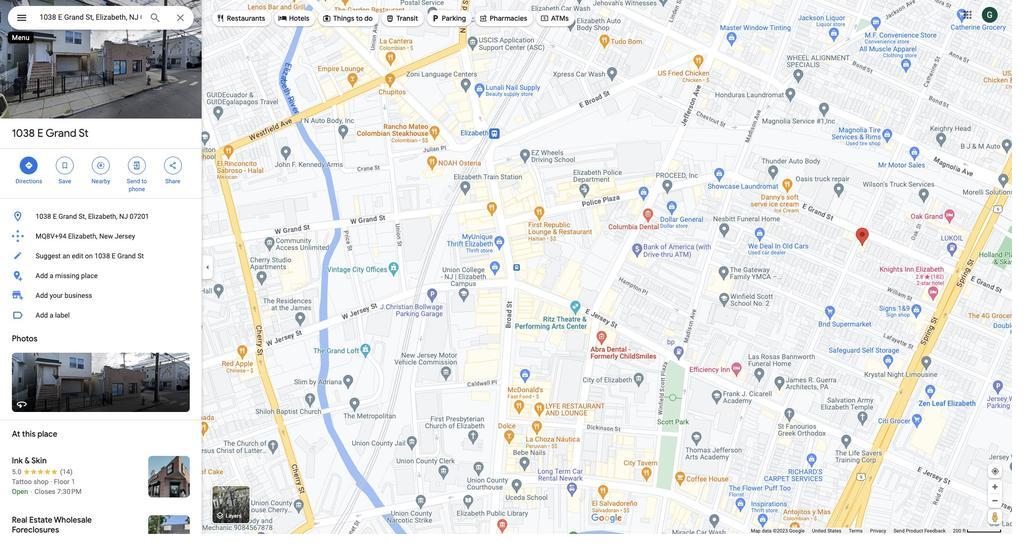 Task type: describe. For each thing, give the bounding box(es) containing it.
mq8v+94 elizabeth, new jersey
[[36, 232, 135, 240]]

hotels
[[289, 14, 310, 23]]

0 horizontal spatial place
[[37, 430, 57, 440]]

ft
[[963, 529, 967, 534]]

 things to do
[[323, 13, 373, 24]]

floor
[[54, 478, 70, 486]]

tattoo
[[12, 478, 32, 486]]

label
[[55, 312, 70, 319]]

(14)
[[60, 468, 73, 476]]

wholesale
[[54, 516, 92, 526]]

pharmacies
[[490, 14, 528, 23]]

add a missing place
[[36, 272, 98, 280]]

to inside  things to do
[[356, 14, 363, 23]]

send for send product feedback
[[894, 529, 905, 534]]

google
[[790, 529, 805, 534]]

st inside button
[[138, 252, 144, 260]]

an
[[63, 252, 70, 260]]

to inside send to phone
[[142, 178, 147, 185]]

elizabeth, inside mq8v+94 elizabeth, new jersey button
[[68, 232, 98, 240]]

 hotels
[[278, 13, 310, 24]]

closes
[[34, 488, 55, 496]]

map
[[751, 529, 761, 534]]

on
[[85, 252, 93, 260]]


[[60, 160, 69, 171]]


[[168, 160, 177, 171]]

1038 e grand st, elizabeth, nj 07201 button
[[0, 207, 202, 227]]

200
[[954, 529, 962, 534]]

google maps element
[[0, 0, 1013, 535]]

shop
[[33, 478, 49, 486]]

united states button
[[813, 528, 842, 535]]

add a label button
[[0, 306, 202, 325]]

1038 for 1038 e grand st, elizabeth, nj 07201
[[36, 213, 51, 221]]

st,
[[79, 213, 86, 221]]

7:30 pm
[[57, 488, 82, 496]]

place inside button
[[81, 272, 98, 280]]

map data ©2023 google
[[751, 529, 805, 534]]

feedback
[[925, 529, 946, 534]]

real estate wholesale foreclosures link
[[0, 508, 202, 535]]

 atms
[[541, 13, 569, 24]]

200 ft
[[954, 529, 967, 534]]

grand for st,
[[59, 213, 77, 221]]

1038 e grand st main content
[[0, 0, 202, 535]]

new
[[99, 232, 113, 240]]

tattoo shop · floor 1 open ⋅ closes 7:30 pm
[[12, 478, 82, 496]]

your
[[50, 292, 63, 300]]

·
[[50, 478, 52, 486]]

layers
[[226, 514, 242, 520]]

edit
[[72, 252, 83, 260]]

terms
[[850, 529, 863, 534]]

share
[[165, 178, 180, 185]]

privacy
[[871, 529, 887, 534]]

send product feedback button
[[894, 528, 946, 535]]

2 vertical spatial e
[[112, 252, 116, 260]]

missing
[[55, 272, 79, 280]]

send to phone
[[127, 178, 147, 193]]


[[16, 11, 28, 25]]

 search field
[[8, 6, 194, 32]]

suggest an edit on 1038 e grand st button
[[0, 246, 202, 266]]

show your location image
[[992, 467, 1001, 476]]

add for add a missing place
[[36, 272, 48, 280]]

 pharmacies
[[479, 13, 528, 24]]

ink
[[12, 456, 23, 466]]

add a missing place button
[[0, 266, 202, 286]]

&
[[25, 456, 30, 466]]

real estate wholesale foreclosures
[[12, 516, 92, 535]]

save
[[59, 178, 71, 185]]

0 vertical spatial st
[[79, 127, 89, 140]]

zoom in image
[[992, 484, 1000, 491]]

add a label
[[36, 312, 70, 319]]

2 horizontal spatial 1038
[[95, 252, 110, 260]]

states
[[828, 529, 842, 534]]

estate
[[29, 516, 52, 526]]

add for add a label
[[36, 312, 48, 319]]

 transit
[[386, 13, 418, 24]]

1
[[71, 478, 75, 486]]


[[386, 13, 395, 24]]

suggest
[[36, 252, 61, 260]]

united
[[813, 529, 827, 534]]

5.0
[[12, 468, 21, 476]]

open
[[12, 488, 28, 496]]

google account: greg robinson  
(robinsongreg175@gmail.com) image
[[983, 7, 999, 23]]

nj
[[119, 213, 128, 221]]

jersey
[[115, 232, 135, 240]]

zoom out image
[[992, 498, 1000, 505]]

foreclosures
[[12, 526, 59, 535]]



Task type: locate. For each thing, give the bounding box(es) containing it.
footer
[[751, 528, 954, 535]]

 button
[[8, 6, 36, 32]]

1 horizontal spatial send
[[894, 529, 905, 534]]

1038 E Grand St, Elizabeth, NJ 07201 field
[[8, 6, 194, 30]]

200 ft button
[[954, 529, 1003, 534]]

add left "label" at the left of page
[[36, 312, 48, 319]]

mq8v+94
[[36, 232, 66, 240]]

product
[[907, 529, 924, 534]]

⋅
[[30, 488, 33, 496]]

elizabeth, inside 1038 e grand st, elizabeth, nj 07201 button
[[88, 213, 118, 221]]

1 horizontal spatial to
[[356, 14, 363, 23]]

1 vertical spatial grand
[[59, 213, 77, 221]]

3 add from the top
[[36, 312, 48, 319]]

0 vertical spatial 1038
[[12, 127, 35, 140]]

0 vertical spatial send
[[127, 178, 140, 185]]

united states
[[813, 529, 842, 534]]

phone
[[129, 186, 145, 193]]

footer inside google maps element
[[751, 528, 954, 535]]

1 vertical spatial add
[[36, 292, 48, 300]]

1 vertical spatial 1038
[[36, 213, 51, 221]]

add
[[36, 272, 48, 280], [36, 292, 48, 300], [36, 312, 48, 319]]

grand up 
[[46, 127, 77, 140]]

1 vertical spatial place
[[37, 430, 57, 440]]

add your business
[[36, 292, 92, 300]]

parking
[[442, 14, 466, 23]]

terms button
[[850, 528, 863, 535]]

a left "label" at the left of page
[[50, 312, 53, 319]]

to left do
[[356, 14, 363, 23]]

1 vertical spatial send
[[894, 529, 905, 534]]

send inside button
[[894, 529, 905, 534]]

0 horizontal spatial to
[[142, 178, 147, 185]]

send
[[127, 178, 140, 185], [894, 529, 905, 534]]

1 vertical spatial to
[[142, 178, 147, 185]]

business
[[65, 292, 92, 300]]

privacy button
[[871, 528, 887, 535]]

1 horizontal spatial st
[[138, 252, 144, 260]]

1 add from the top
[[36, 272, 48, 280]]


[[431, 13, 440, 24]]

2 horizontal spatial e
[[112, 252, 116, 260]]

 restaurants
[[216, 13, 265, 24]]

2 vertical spatial add
[[36, 312, 48, 319]]

e up directions
[[37, 127, 43, 140]]


[[278, 13, 287, 24]]

add for add your business
[[36, 292, 48, 300]]

st down '07201'
[[138, 252, 144, 260]]

©2023
[[773, 529, 788, 534]]

1 horizontal spatial e
[[53, 213, 57, 221]]

suggest an edit on 1038 e grand st
[[36, 252, 144, 260]]

a inside button
[[50, 272, 53, 280]]

1038
[[12, 127, 35, 140], [36, 213, 51, 221], [95, 252, 110, 260]]

show street view coverage image
[[989, 510, 1003, 525]]

add left 'your'
[[36, 292, 48, 300]]

0 horizontal spatial e
[[37, 127, 43, 140]]

elizabeth,
[[88, 213, 118, 221], [68, 232, 98, 240]]

0 horizontal spatial send
[[127, 178, 140, 185]]

1038 right on
[[95, 252, 110, 260]]

none field inside the '1038 e grand st, elizabeth, nj 07201' field
[[40, 11, 141, 23]]

do
[[365, 14, 373, 23]]

0 vertical spatial place
[[81, 272, 98, 280]]

grand down jersey
[[117, 252, 136, 260]]

1038 up the mq8v+94 at the left top of the page
[[36, 213, 51, 221]]

this
[[22, 430, 36, 440]]

skin
[[31, 456, 47, 466]]


[[216, 13, 225, 24]]

data
[[762, 529, 772, 534]]

photos
[[12, 334, 37, 344]]

0 vertical spatial e
[[37, 127, 43, 140]]

grand left st,
[[59, 213, 77, 221]]

a for label
[[50, 312, 53, 319]]

transit
[[397, 14, 418, 23]]


[[132, 160, 141, 171]]

to up phone
[[142, 178, 147, 185]]

add inside button
[[36, 312, 48, 319]]

1038 for 1038 e grand st
[[12, 127, 35, 140]]

0 vertical spatial grand
[[46, 127, 77, 140]]

0 horizontal spatial 1038
[[12, 127, 35, 140]]

2 vertical spatial 1038
[[95, 252, 110, 260]]

place
[[81, 272, 98, 280], [37, 430, 57, 440]]

send inside send to phone
[[127, 178, 140, 185]]

send up phone
[[127, 178, 140, 185]]

grand for st
[[46, 127, 77, 140]]

elizabeth, up mq8v+94 elizabeth, new jersey button
[[88, 213, 118, 221]]

e up the mq8v+94 at the left top of the page
[[53, 213, 57, 221]]

2 add from the top
[[36, 292, 48, 300]]


[[541, 13, 549, 24]]

ink & skin
[[12, 456, 47, 466]]

actions for 1038 e grand st region
[[0, 149, 202, 198]]

at
[[12, 430, 20, 440]]

grand
[[46, 127, 77, 140], [59, 213, 77, 221], [117, 252, 136, 260]]

st up actions for 1038 e grand st region
[[79, 127, 89, 140]]

1 horizontal spatial place
[[81, 272, 98, 280]]


[[479, 13, 488, 24]]

add down suggest on the left of page
[[36, 272, 48, 280]]


[[24, 160, 33, 171]]

send for send to phone
[[127, 178, 140, 185]]

send product feedback
[[894, 529, 946, 534]]

e for 1038 e grand st
[[37, 127, 43, 140]]

 parking
[[431, 13, 466, 24]]

1 vertical spatial st
[[138, 252, 144, 260]]

1 vertical spatial e
[[53, 213, 57, 221]]

place right "this"
[[37, 430, 57, 440]]

send left product
[[894, 529, 905, 534]]

e down the new
[[112, 252, 116, 260]]

0 horizontal spatial st
[[79, 127, 89, 140]]

1038 e grand st, elizabeth, nj 07201
[[36, 213, 149, 221]]

real
[[12, 516, 27, 526]]

None field
[[40, 11, 141, 23]]

07201
[[130, 213, 149, 221]]

directions
[[16, 178, 42, 185]]

atms
[[551, 14, 569, 23]]

1 vertical spatial a
[[50, 312, 53, 319]]

e
[[37, 127, 43, 140], [53, 213, 57, 221], [112, 252, 116, 260]]

a inside button
[[50, 312, 53, 319]]

nearby
[[92, 178, 110, 185]]

at this place
[[12, 430, 57, 440]]

mq8v+94 elizabeth, new jersey button
[[0, 227, 202, 246]]

1038 e grand st
[[12, 127, 89, 140]]

0 vertical spatial elizabeth,
[[88, 213, 118, 221]]

2 vertical spatial grand
[[117, 252, 136, 260]]

restaurants
[[227, 14, 265, 23]]

0 vertical spatial a
[[50, 272, 53, 280]]

collapse side panel image
[[202, 262, 213, 273]]

st
[[79, 127, 89, 140], [138, 252, 144, 260]]

add inside button
[[36, 272, 48, 280]]

1 vertical spatial elizabeth,
[[68, 232, 98, 240]]

add your business link
[[0, 286, 202, 306]]

a for missing
[[50, 272, 53, 280]]

1038 up 
[[12, 127, 35, 140]]

elizabeth, down st,
[[68, 232, 98, 240]]

0 vertical spatial add
[[36, 272, 48, 280]]

1 horizontal spatial 1038
[[36, 213, 51, 221]]

5.0 stars 14 reviews image
[[12, 467, 73, 477]]


[[323, 13, 331, 24]]

a
[[50, 272, 53, 280], [50, 312, 53, 319]]

0 vertical spatial to
[[356, 14, 363, 23]]

e for 1038 e grand st, elizabeth, nj 07201
[[53, 213, 57, 221]]

things
[[333, 14, 355, 23]]

footer containing map data ©2023 google
[[751, 528, 954, 535]]

place down "suggest an edit on 1038 e grand st"
[[81, 272, 98, 280]]


[[96, 160, 105, 171]]

1 a from the top
[[50, 272, 53, 280]]

2 a from the top
[[50, 312, 53, 319]]

a left missing
[[50, 272, 53, 280]]



Task type: vqa. For each thing, say whether or not it's contained in the screenshot.
the Send Product Feedback
yes



